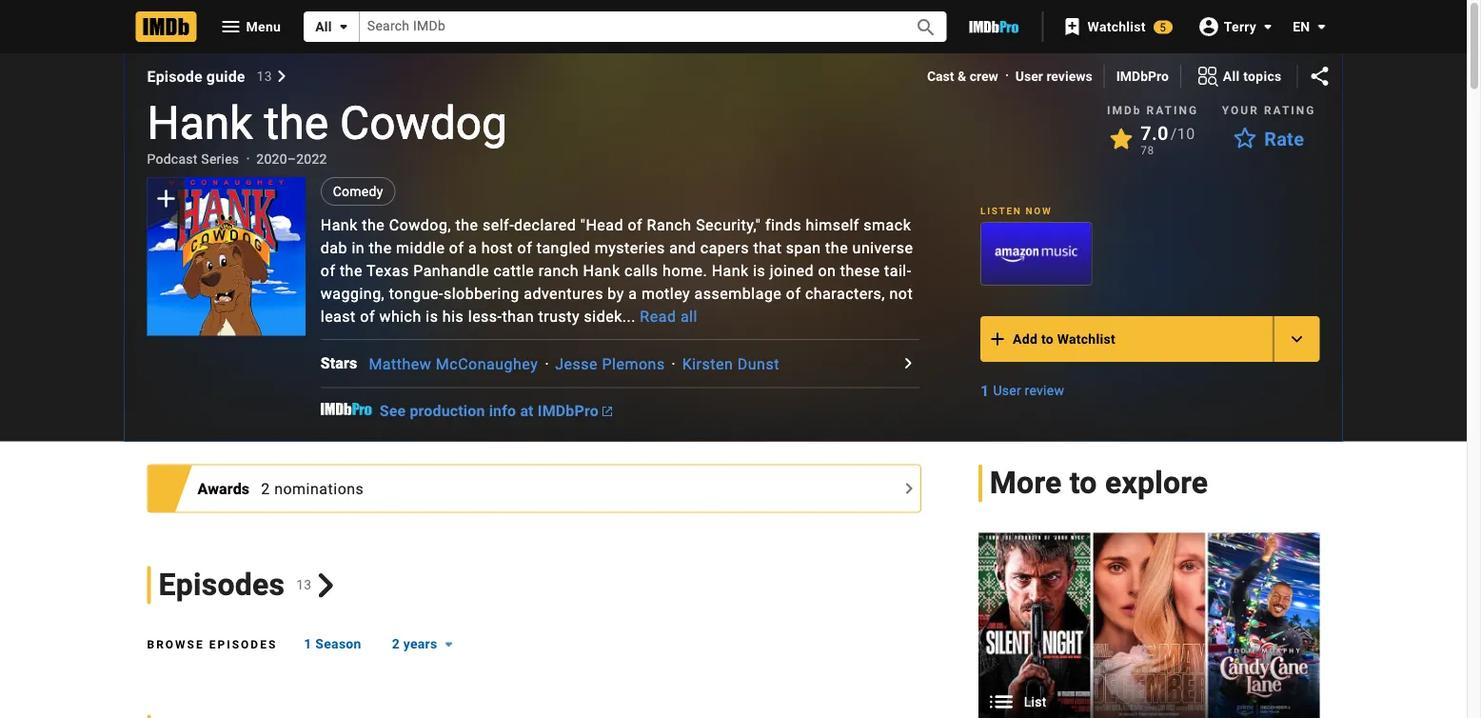 Task type: describe. For each thing, give the bounding box(es) containing it.
hank up podcast series
[[147, 97, 253, 150]]

All search field
[[304, 11, 947, 42]]

self-
[[483, 216, 514, 234]]

read
[[640, 307, 677, 325]]

declared
[[514, 216, 576, 234]]

plemons
[[602, 355, 665, 373]]

tangled
[[537, 239, 591, 257]]

cast & crew
[[927, 68, 999, 84]]

adventures
[[524, 284, 604, 302]]

cowdog,
[[389, 216, 451, 234]]

ranch
[[539, 261, 579, 280]]

cattle
[[494, 261, 535, 280]]

see more awards and nominations image
[[898, 477, 921, 500]]

ranch
[[647, 216, 692, 234]]

list link
[[979, 533, 1320, 718]]

0 vertical spatial a
[[469, 239, 477, 257]]

more to explore
[[990, 465, 1209, 501]]

0 horizontal spatial group
[[147, 177, 305, 335]]

1 horizontal spatial imdbpro
[[1117, 68, 1169, 84]]

user reviews button
[[1016, 67, 1093, 86]]

10
[[1178, 124, 1196, 142]]

1 for 1 user review
[[981, 382, 990, 400]]

rating for imdb rating
[[1147, 104, 1199, 117]]

of up panhandle
[[449, 239, 464, 257]]

arrow drop down image for en
[[1311, 15, 1334, 38]]

terry button
[[1188, 9, 1280, 44]]

joined
[[770, 261, 814, 280]]

&
[[958, 68, 967, 84]]

of down wagging,
[[360, 307, 375, 325]]

2 for 2 years
[[392, 636, 400, 652]]

the down himself
[[826, 239, 849, 257]]

production
[[410, 402, 485, 420]]

see full cast and crew image
[[897, 352, 920, 375]]

13 for episodes
[[296, 577, 312, 593]]

all topics
[[1224, 68, 1282, 84]]

5
[[1160, 20, 1167, 34]]

which
[[379, 307, 422, 325]]

himself
[[806, 216, 860, 234]]

list
[[1025, 694, 1047, 709]]

the right in
[[369, 239, 392, 257]]

production art image
[[979, 532, 1320, 718]]

user reviews
[[1016, 68, 1093, 84]]

awards button
[[198, 477, 261, 500]]

stars button
[[321, 352, 369, 375]]

none field inside all 'search field'
[[360, 12, 894, 42]]

podcast series
[[147, 151, 239, 167]]

jesse plemons
[[555, 355, 665, 373]]

by
[[608, 284, 625, 302]]

1 user review
[[981, 382, 1065, 400]]

less-
[[468, 307, 502, 325]]

kirsten dunst
[[683, 355, 780, 373]]

hank the cowdog, the self-declared "head of ranch security," finds himself smack dab in the middle of a host of tangled mysteries and capers that span the universe of the texas panhandle cattle ranch hank calls home. hank is joined on these tail- wagging, tongue-slobbering adventures by a motley assemblage of characters, not least of which is his less-than trusty sidek...
[[321, 216, 914, 325]]

motley
[[642, 284, 691, 302]]

the left self-
[[456, 216, 479, 234]]

wagging,
[[321, 284, 385, 302]]

of down joined
[[786, 284, 801, 302]]

account circle image
[[1198, 15, 1221, 38]]

7.0 / 10 78
[[1141, 122, 1196, 157]]

"head
[[581, 216, 624, 234]]

1 horizontal spatial is
[[753, 261, 766, 280]]

watchlist image
[[1061, 15, 1084, 38]]

characters,
[[806, 284, 886, 302]]

add image
[[987, 328, 1010, 351]]

than
[[502, 307, 534, 325]]

share on social media image
[[1309, 65, 1332, 88]]

season
[[316, 636, 362, 652]]

1 vertical spatial a
[[629, 284, 638, 302]]

mysteries
[[595, 239, 665, 257]]

7.0
[[1141, 122, 1169, 144]]

/
[[1171, 124, 1178, 142]]

host
[[482, 239, 513, 257]]

see
[[380, 402, 406, 420]]

the up in
[[362, 216, 385, 234]]

1 for 1 season
[[304, 636, 312, 652]]

all button
[[304, 11, 360, 42]]

explore
[[1106, 465, 1209, 501]]

the up 2020–2022
[[264, 97, 329, 150]]

that
[[754, 239, 782, 257]]

at
[[520, 402, 534, 420]]

trusty
[[539, 307, 580, 325]]

slobbering
[[444, 284, 520, 302]]

universe
[[853, 239, 914, 257]]

awards
[[198, 479, 250, 497]]

topics
[[1244, 68, 1282, 84]]

rate
[[1265, 128, 1305, 150]]

matthew
[[369, 355, 432, 373]]

on
[[818, 261, 836, 280]]

all
[[681, 307, 698, 325]]

smack
[[864, 216, 912, 234]]

panhandle
[[413, 261, 489, 280]]

categories image
[[1197, 65, 1220, 88]]

launch inline image
[[603, 406, 612, 416]]

series
[[201, 151, 239, 167]]

menu
[[246, 18, 281, 34]]

capers
[[701, 239, 749, 257]]

of down dab
[[321, 261, 336, 280]]

listen now
[[981, 205, 1053, 216]]



Task type: vqa. For each thing, say whether or not it's contained in the screenshot.
self-
yes



Task type: locate. For each thing, give the bounding box(es) containing it.
kirsten
[[683, 355, 734, 373]]

1 vertical spatial 13
[[296, 577, 312, 593]]

0 vertical spatial 13
[[257, 68, 272, 84]]

podcast
[[147, 151, 198, 167]]

all right categories icon
[[1224, 68, 1240, 84]]

to right add on the top right
[[1042, 331, 1054, 347]]

0 horizontal spatial rating
[[1147, 104, 1199, 117]]

1 horizontal spatial 2
[[392, 636, 400, 652]]

texas
[[367, 261, 409, 280]]

1 horizontal spatial rating
[[1265, 104, 1317, 117]]

group
[[147, 177, 305, 335], [981, 222, 1093, 286]]

matthew mcconaughey
[[369, 355, 538, 373]]

1 vertical spatial 1
[[304, 636, 312, 652]]

0 vertical spatial user
[[1016, 68, 1044, 84]]

security,"
[[696, 216, 761, 234]]

imdb rating
[[1108, 104, 1199, 117]]

user inside 1 user review
[[994, 382, 1022, 398]]

submit search image
[[915, 16, 938, 39]]

0 horizontal spatial to
[[1042, 331, 1054, 347]]

home image
[[136, 11, 197, 42]]

1 horizontal spatial arrow drop down image
[[1311, 15, 1334, 38]]

0 horizontal spatial arrow drop down image
[[332, 15, 355, 38]]

dunst
[[738, 355, 780, 373]]

user inside button
[[1016, 68, 1044, 84]]

0 horizontal spatial a
[[469, 239, 477, 257]]

to for more
[[1070, 465, 1098, 501]]

1 horizontal spatial all
[[1224, 68, 1240, 84]]

menu image
[[220, 15, 242, 38]]

hank the cowdog (2020) image
[[147, 177, 305, 335]]

a right by at left top
[[629, 284, 638, 302]]

cast
[[927, 68, 955, 84]]

rating up "/" on the right top of the page
[[1147, 104, 1199, 117]]

mcconaughey
[[436, 355, 538, 373]]

0 vertical spatial 1
[[981, 382, 990, 400]]

0 vertical spatial all
[[315, 19, 332, 34]]

read all button
[[640, 305, 698, 328]]

0 vertical spatial chevron right inline image
[[276, 70, 287, 82]]

0 horizontal spatial chevron right inline image
[[276, 70, 287, 82]]

1 left the season
[[304, 636, 312, 652]]

now
[[1026, 205, 1053, 216]]

episode guide
[[147, 67, 245, 85]]

a
[[469, 239, 477, 257], [629, 284, 638, 302]]

2 years
[[392, 636, 438, 652]]

0 vertical spatial to
[[1042, 331, 1054, 347]]

add
[[1013, 331, 1038, 347]]

guide
[[207, 67, 245, 85]]

hank up by at left top
[[583, 261, 620, 280]]

rate button
[[1223, 122, 1316, 156]]

of up mysteries
[[628, 216, 643, 234]]

1 inside 1 season button
[[304, 636, 312, 652]]

cowdog
[[340, 97, 508, 150]]

info
[[489, 402, 516, 420]]

all inside 'search field'
[[315, 19, 332, 34]]

imdbpro button
[[1117, 67, 1169, 86]]

is down that
[[753, 261, 766, 280]]

1 vertical spatial watchlist
[[1058, 331, 1116, 347]]

1 vertical spatial is
[[426, 307, 438, 325]]

user left review
[[994, 382, 1022, 398]]

2020–2022 button
[[256, 150, 327, 169]]

1 vertical spatial imdbpro
[[538, 402, 599, 420]]

all topics button
[[1182, 61, 1298, 91]]

en
[[1293, 19, 1311, 34]]

kirsten dunst button
[[683, 355, 780, 373]]

1 vertical spatial user
[[994, 382, 1022, 398]]

0 horizontal spatial 2
[[261, 480, 270, 498]]

1 horizontal spatial 13
[[296, 577, 312, 593]]

review
[[1025, 382, 1065, 398]]

1 horizontal spatial a
[[629, 284, 638, 302]]

0 horizontal spatial imdbpro
[[538, 402, 599, 420]]

rating up rate
[[1265, 104, 1317, 117]]

tail-
[[885, 261, 912, 280]]

calls
[[625, 261, 659, 280]]

span
[[786, 239, 821, 257]]

to for add
[[1042, 331, 1054, 347]]

your rating
[[1223, 104, 1317, 117]]

years
[[404, 636, 438, 652]]

0 vertical spatial watchlist
[[1088, 19, 1146, 34]]

to right 'more'
[[1070, 465, 1098, 501]]

menu button
[[204, 11, 296, 42]]

imdbpro left launch inline "image"
[[538, 402, 599, 420]]

watchlist right add on the top right
[[1058, 331, 1116, 347]]

2020–2022
[[256, 151, 327, 167]]

0 horizontal spatial arrow drop down image
[[438, 633, 460, 656]]

watchlist inside button
[[1058, 331, 1116, 347]]

1 horizontal spatial chevron right inline image
[[314, 573, 338, 597]]

and
[[670, 239, 696, 257]]

more
[[990, 465, 1062, 501]]

home.
[[663, 261, 708, 280]]

user
[[1016, 68, 1044, 84], [994, 382, 1022, 398]]

listen
[[981, 205, 1022, 216]]

0 vertical spatial 2
[[261, 480, 270, 498]]

to
[[1042, 331, 1054, 347], [1070, 465, 1098, 501]]

2 left years
[[392, 636, 400, 652]]

comedy button
[[321, 177, 396, 206]]

is left his
[[426, 307, 438, 325]]

stars
[[321, 354, 357, 372]]

middle
[[396, 239, 445, 257]]

1 vertical spatial to
[[1070, 465, 1098, 501]]

imdbpro up imdb rating
[[1117, 68, 1169, 84]]

matthew mcconaughey button
[[369, 355, 538, 373]]

his
[[443, 307, 464, 325]]

chevron right inline image for episode guide
[[276, 70, 287, 82]]

listen on amazon music image
[[982, 223, 1092, 285]]

arrow drop down image
[[1311, 15, 1334, 38], [438, 633, 460, 656]]

arrow drop down image inside terry button
[[1257, 15, 1280, 38]]

2
[[261, 480, 270, 498], [392, 636, 400, 652]]

None field
[[360, 12, 894, 42]]

terry
[[1224, 18, 1257, 34]]

these
[[841, 261, 880, 280]]

in
[[352, 239, 365, 257]]

all right menu
[[315, 19, 332, 34]]

13 up 1 season
[[296, 577, 312, 593]]

0 vertical spatial is
[[753, 261, 766, 280]]

sidek...
[[584, 307, 636, 325]]

is
[[753, 261, 766, 280], [426, 307, 438, 325]]

comedy
[[333, 183, 383, 199]]

2 right awards
[[261, 480, 270, 498]]

arrow drop down image
[[1257, 15, 1280, 38], [332, 15, 355, 38]]

the
[[264, 97, 329, 150], [362, 216, 385, 234], [456, 216, 479, 234], [369, 239, 392, 257], [826, 239, 849, 257], [340, 261, 363, 280]]

1 rating from the left
[[1147, 104, 1199, 117]]

0 horizontal spatial 1
[[304, 636, 312, 652]]

see production info at imdbpro button
[[380, 402, 612, 420]]

78
[[1141, 144, 1155, 157]]

1 horizontal spatial group
[[981, 222, 1093, 286]]

Search IMDb text field
[[360, 12, 894, 42]]

arrow drop down image for 2 years
[[438, 633, 460, 656]]

hank the cowdog
[[147, 97, 508, 150]]

least
[[321, 307, 356, 325]]

your
[[1223, 104, 1260, 117]]

the up wagging,
[[340, 261, 363, 280]]

2 for 2 nominations
[[261, 480, 270, 498]]

13 right guide
[[257, 68, 272, 84]]

cast & crew button
[[927, 67, 999, 86]]

episodes
[[209, 638, 277, 651]]

chevron right inline image up 1 season
[[314, 573, 338, 597]]

see production info at imdbpro
[[380, 402, 599, 420]]

of up the cattle
[[518, 239, 533, 257]]

13 for episode guide
[[257, 68, 272, 84]]

add title to another list image
[[1286, 328, 1309, 351]]

arrow drop down image inside all button
[[332, 15, 355, 38]]

13
[[257, 68, 272, 84], [296, 577, 312, 593]]

rating for your rating
[[1265, 104, 1317, 117]]

2 rating from the left
[[1265, 104, 1317, 117]]

1 down add image
[[981, 382, 990, 400]]

chevron right inline image for episodes
[[314, 573, 338, 597]]

1 vertical spatial 2
[[392, 636, 400, 652]]

0 horizontal spatial is
[[426, 307, 438, 325]]

all for all topics
[[1224, 68, 1240, 84]]

add to watchlist button
[[981, 316, 1275, 362]]

1 horizontal spatial arrow drop down image
[[1257, 15, 1280, 38]]

2 nominations
[[261, 480, 364, 498]]

1 horizontal spatial 1
[[981, 382, 990, 400]]

1 vertical spatial chevron right inline image
[[314, 573, 338, 597]]

hank up dab
[[321, 216, 358, 234]]

list group
[[979, 532, 1320, 718]]

jesse
[[555, 355, 598, 373]]

not
[[890, 284, 913, 302]]

hank down capers
[[712, 261, 749, 280]]

arrow drop down image inside en button
[[1311, 15, 1334, 38]]

a left host
[[469, 239, 477, 257]]

1 season button
[[289, 627, 377, 661]]

finds
[[766, 216, 802, 234]]

imdb
[[1108, 104, 1142, 117]]

1 vertical spatial all
[[1224, 68, 1240, 84]]

0 vertical spatial arrow drop down image
[[1311, 15, 1334, 38]]

watchlist
[[1088, 19, 1146, 34], [1058, 331, 1116, 347]]

0 vertical spatial imdbpro
[[1117, 68, 1169, 84]]

chevron right inline image down menu
[[276, 70, 287, 82]]

watchlist right watchlist image
[[1088, 19, 1146, 34]]

crew
[[970, 68, 999, 84]]

0 horizontal spatial 13
[[257, 68, 272, 84]]

0 horizontal spatial all
[[315, 19, 332, 34]]

1 vertical spatial arrow drop down image
[[438, 633, 460, 656]]

arrow drop down image left en
[[1257, 15, 1280, 38]]

to inside button
[[1042, 331, 1054, 347]]

1 horizontal spatial to
[[1070, 465, 1098, 501]]

chevron right inline image
[[276, 70, 287, 82], [314, 573, 338, 597]]

browse
[[147, 638, 204, 651]]

nominations
[[274, 480, 364, 498]]

all for all
[[315, 19, 332, 34]]

user left reviews at top
[[1016, 68, 1044, 84]]

arrow drop down image right menu
[[332, 15, 355, 38]]



